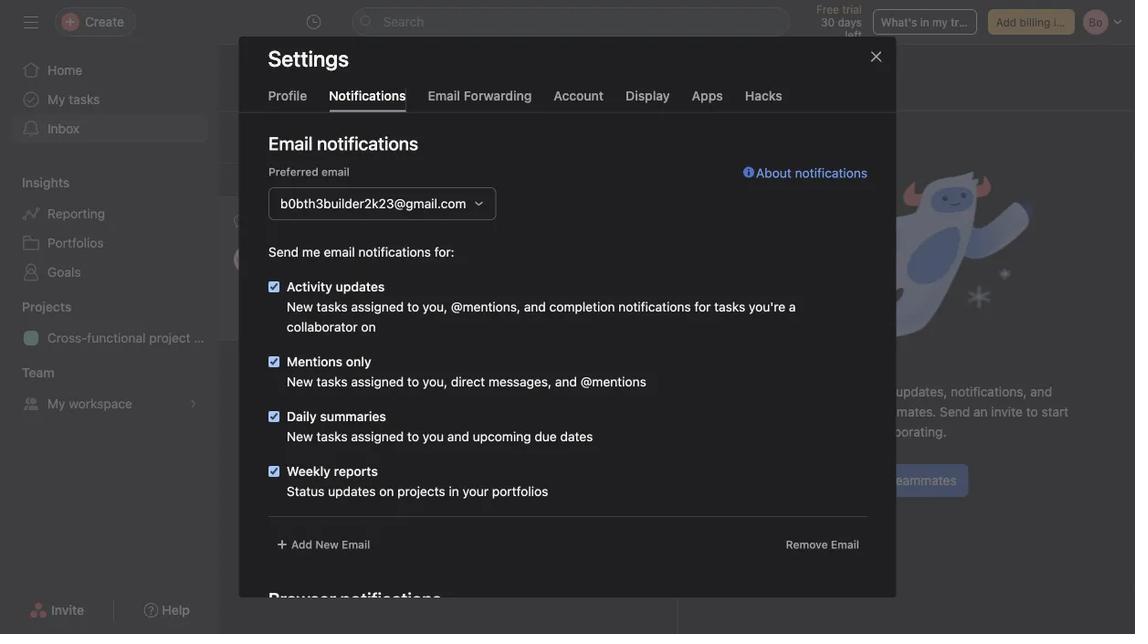 Task type: describe. For each thing, give the bounding box(es) containing it.
what's in my trial?
[[882, 16, 977, 28]]

about
[[756, 166, 792, 181]]

upcoming
[[473, 429, 531, 445]]

trial
[[843, 3, 862, 16]]

teammates. inside yeti inbox is where you get updates, notifications, and messages from your teammates. send an invite to start collaborating. 5 minutes ago
[[304, 291, 373, 306]]

on inside the activity updates new tasks assigned to you, @mentions, and completion notifications for tasks you're a collaborator on
[[361, 320, 376, 335]]

assigned for updates
[[351, 300, 404, 315]]

and inside daily summaries new tasks assigned to you and upcoming due dates
[[447, 429, 469, 445]]

and inside yeti inbox is where you get updates, notifications, and messages from your teammates. send an invite to start collaborating. 5 minutes ago
[[544, 271, 566, 286]]

home
[[48, 63, 82, 78]]

@mentions
[[580, 375, 646, 390]]

profile
[[268, 88, 307, 103]]

on inside weekly reports status updates on projects in your portfolios
[[379, 484, 394, 499]]

start inside inbox is where you get updates, notifications, and messages from your teammates. send an invite to start collaborating.
[[1042, 404, 1069, 419]]

about notifications link
[[743, 164, 868, 243]]

global element
[[0, 45, 219, 154]]

goals
[[48, 265, 81, 280]]

apps
[[692, 88, 723, 103]]

what's in my trial? button
[[873, 9, 977, 35]]

tasks inside my tasks link
[[69, 92, 100, 107]]

in inside weekly reports status updates on projects in your portfolios
[[449, 484, 459, 499]]

updates inside the activity updates new tasks assigned to you, @mentions, and completion notifications for tasks you're a collaborator on
[[335, 280, 384, 295]]

portfolios
[[48, 235, 104, 250]]

your inside weekly reports status updates on projects in your portfolios
[[462, 484, 488, 499]]

b0bth3builder2k23@gmail.com
[[280, 196, 466, 212]]

preferred
[[268, 166, 318, 179]]

messages inside inbox is where you get updates, notifications, and messages from your teammates. send an invite to start collaborating.
[[744, 404, 804, 419]]

projects button
[[0, 298, 72, 316]]

browser notifications
[[268, 589, 441, 610]]

activity link
[[241, 86, 287, 111]]

me
[[302, 245, 320, 260]]

free trial 30 days left
[[817, 3, 862, 41]]

and inside the activity updates new tasks assigned to you, @mentions, and completion notifications for tasks you're a collaborator on
[[524, 300, 546, 315]]

project
[[149, 330, 191, 345]]

from inside inbox is where you get updates, notifications, and messages from your teammates. send an invite to start collaborating.
[[807, 404, 835, 419]]

notifications button
[[329, 88, 406, 112]]

messages,
[[488, 375, 551, 390]]

invite teammates
[[856, 473, 957, 488]]

0 vertical spatial email
[[321, 166, 349, 179]]

portfolios
[[492, 484, 548, 499]]

yeti
[[274, 247, 297, 262]]

@mentions,
[[451, 300, 520, 315]]

add new email button
[[268, 532, 378, 558]]

new for new tasks assigned to you, direct messages, and @mentions
[[286, 375, 313, 390]]

remove email
[[786, 539, 859, 551]]

new for new tasks assigned to you and upcoming due dates
[[286, 429, 313, 445]]

invite inside yeti inbox is where you get updates, notifications, and messages from your teammates. send an invite to start collaborating. 5 minutes ago
[[428, 291, 459, 306]]

teamwork
[[256, 212, 325, 230]]

reporting
[[48, 206, 105, 221]]

is inside yeti inbox is where you get updates, notifications, and messages from your teammates. send an invite to start collaborating. 5 minutes ago
[[310, 271, 319, 286]]

messages i've sent link
[[399, 86, 514, 111]]

left
[[845, 28, 862, 41]]

get inside yeti inbox is where you get updates, notifications, and messages from your teammates. send an invite to start collaborating. 5 minutes ago
[[387, 271, 406, 286]]

settings
[[268, 46, 349, 71]]

for:
[[434, 245, 454, 260]]

search
[[383, 14, 424, 29]]

email forwarding button
[[428, 88, 532, 112]]

portfolios link
[[11, 228, 208, 258]]

dates
[[560, 429, 593, 445]]

send message button
[[241, 124, 348, 150]]

5
[[274, 311, 281, 323]]

30
[[821, 16, 835, 28]]

messages
[[399, 86, 460, 101]]

is inside inbox is where you get updates, notifications, and messages from your teammates. send an invite to start collaborating.
[[796, 384, 806, 399]]

notifications inside "link"
[[795, 166, 868, 181]]

send inside inbox is where you get updates, notifications, and messages from your teammates. send an invite to start collaborating.
[[940, 404, 971, 419]]

weekly
[[286, 464, 330, 479]]

and inside mentions only new tasks assigned to you, direct messages, and @mentions
[[555, 375, 577, 390]]

where inside inbox is where you get updates, notifications, and messages from your teammates. send an invite to start collaborating.
[[809, 384, 845, 399]]

archive all notifications button
[[219, 341, 677, 372]]

add billing info
[[997, 16, 1073, 28]]

apps button
[[692, 88, 723, 112]]

assigned for only
[[351, 375, 404, 390]]

teammates. inside inbox is where you get updates, notifications, and messages from your teammates. send an invite to start collaborating.
[[868, 404, 937, 419]]

yeti inbox is where you get updates, notifications, and messages from your teammates. send an invite to start collaborating. 5 minutes ago
[[274, 247, 664, 323]]

projects
[[397, 484, 445, 499]]

collaborator
[[286, 320, 357, 335]]

sent
[[488, 86, 514, 101]]

archive for archive all notifications
[[249, 350, 288, 363]]

my tasks link
[[11, 85, 208, 114]]

notifications
[[329, 88, 406, 103]]

to for @mentions,
[[407, 300, 419, 315]]

send inside button
[[264, 131, 290, 143]]

due
[[534, 429, 557, 445]]

today
[[241, 172, 277, 187]]

you inside yeti inbox is where you get updates, notifications, and messages from your teammates. send an invite to start collaborating. 5 minutes ago
[[362, 271, 383, 286]]

send me email notifications for:
[[268, 245, 454, 260]]

reporting link
[[11, 199, 208, 228]]

send left me in the left of the page
[[268, 245, 298, 260]]

assigned for summaries
[[351, 429, 404, 445]]

goals link
[[11, 258, 208, 287]]

an inside inbox is where you get updates, notifications, and messages from your teammates. send an invite to start collaborating.
[[974, 404, 988, 419]]

search list box
[[352, 7, 791, 37]]

add billing info button
[[988, 9, 1075, 35]]

home link
[[11, 56, 208, 85]]

my for my tasks
[[48, 92, 65, 107]]

insights
[[22, 175, 70, 190]]

status
[[286, 484, 324, 499]]

direct
[[451, 375, 485, 390]]

about notifications
[[756, 166, 868, 181]]

messages inside yeti inbox is where you get updates, notifications, and messages from your teammates. send an invite to start collaborating. 5 minutes ago
[[570, 271, 629, 286]]

cross-functional project plan
[[48, 330, 219, 345]]

close image
[[869, 49, 884, 64]]

plan
[[194, 330, 219, 345]]

inbox inside yeti inbox is where you get updates, notifications, and messages from your teammates. send an invite to start collaborating. 5 minutes ago
[[274, 271, 306, 286]]

notifications inside button
[[306, 350, 372, 363]]

1 horizontal spatial email
[[428, 88, 461, 103]]

remove email button
[[778, 532, 868, 558]]

profile button
[[268, 88, 307, 112]]

teamwork makes work happen!
[[256, 212, 469, 230]]

preferred email
[[268, 166, 349, 179]]

insights button
[[0, 174, 70, 192]]

invite for invite teammates
[[856, 473, 888, 488]]

email forwarding
[[428, 88, 532, 103]]

trial?
[[951, 16, 977, 28]]

an inside yeti inbox is where you get updates, notifications, and messages from your teammates. send an invite to start collaborating. 5 minutes ago
[[410, 291, 424, 306]]

inbox inside inbox is where you get updates, notifications, and messages from your teammates. send an invite to start collaborating.
[[761, 384, 793, 399]]

to for and
[[407, 429, 419, 445]]



Task type: locate. For each thing, give the bounding box(es) containing it.
info
[[1054, 16, 1073, 28]]

collaborating. up invite teammates
[[867, 424, 947, 439]]

new down the mentions
[[286, 375, 313, 390]]

0 vertical spatial an
[[410, 291, 424, 306]]

archive for archive
[[309, 86, 354, 101]]

0 horizontal spatial you
[[362, 271, 383, 286]]

1 vertical spatial an
[[974, 404, 988, 419]]

teammates. up invite teammates
[[868, 404, 937, 419]]

0 vertical spatial get
[[387, 271, 406, 286]]

add new email
[[291, 539, 370, 551]]

to inside mentions only new tasks assigned to you, direct messages, and @mentions
[[407, 375, 419, 390]]

1 horizontal spatial is
[[796, 384, 806, 399]]

updates down send me email notifications for: on the left top of the page
[[335, 280, 384, 295]]

1 vertical spatial start
[[1042, 404, 1069, 419]]

0 vertical spatial on
[[361, 320, 376, 335]]

tasks down summaries
[[316, 429, 347, 445]]

0 horizontal spatial an
[[410, 291, 424, 306]]

1 horizontal spatial in
[[921, 16, 930, 28]]

0 vertical spatial where
[[323, 271, 359, 286]]

projects element
[[0, 291, 219, 356]]

0 vertical spatial your
[[274, 291, 300, 306]]

1 vertical spatial collaborating.
[[867, 424, 947, 439]]

tasks for daily summaries new tasks assigned to you and upcoming due dates
[[316, 429, 347, 445]]

1 vertical spatial is
[[796, 384, 806, 399]]

2 vertical spatial your
[[462, 484, 488, 499]]

on right ago
[[361, 320, 376, 335]]

inbox down the yeti
[[274, 271, 306, 286]]

updates down reports
[[328, 484, 376, 499]]

notifications left the for
[[618, 300, 691, 315]]

1 vertical spatial assigned
[[351, 375, 404, 390]]

1 horizontal spatial get
[[874, 384, 893, 399]]

1 vertical spatial updates
[[328, 484, 376, 499]]

on left projects
[[379, 484, 394, 499]]

0 horizontal spatial updates,
[[410, 271, 461, 286]]

1 vertical spatial add
[[291, 539, 312, 551]]

messages i've sent
[[399, 86, 514, 101]]

and inside inbox is where you get updates, notifications, and messages from your teammates. send an invite to start collaborating.
[[1031, 384, 1053, 399]]

to inside the activity updates new tasks assigned to you, @mentions, and completion notifications for tasks you're a collaborator on
[[407, 300, 419, 315]]

1 vertical spatial from
[[807, 404, 835, 419]]

1 vertical spatial on
[[379, 484, 394, 499]]

0 vertical spatial activity
[[241, 86, 287, 101]]

2 horizontal spatial you
[[849, 384, 870, 399]]

0 vertical spatial archive
[[309, 86, 354, 101]]

1 assigned from the top
[[351, 300, 404, 315]]

inbox inside global element
[[48, 121, 80, 136]]

you, for direct
[[422, 375, 447, 390]]

ago
[[328, 311, 347, 323]]

archive link
[[309, 86, 354, 111]]

minutes
[[284, 311, 325, 323]]

what's
[[882, 16, 918, 28]]

summaries
[[320, 409, 386, 424]]

1 vertical spatial notifications,
[[951, 384, 1027, 399]]

projects
[[22, 299, 72, 314]]

account button
[[554, 88, 604, 112]]

new inside button
[[315, 539, 338, 551]]

new for new tasks assigned to you, @mentions, and completion notifications for tasks you're a collaborator on
[[286, 300, 313, 315]]

0 vertical spatial invite
[[856, 473, 888, 488]]

my inside teams element
[[48, 396, 65, 411]]

for
[[694, 300, 711, 315]]

invite
[[428, 291, 459, 306], [992, 404, 1023, 419]]

0 horizontal spatial from
[[633, 271, 660, 286]]

your left portfolios
[[462, 484, 488, 499]]

tasks inside daily summaries new tasks assigned to you and upcoming due dates
[[316, 429, 347, 445]]

your inside yeti inbox is where you get updates, notifications, and messages from your teammates. send an invite to start collaborating. 5 minutes ago
[[274, 291, 300, 306]]

weekly reports status updates on projects in your portfolios
[[286, 464, 548, 499]]

you, inside mentions only new tasks assigned to you, direct messages, and @mentions
[[422, 375, 447, 390]]

updates,
[[410, 271, 461, 286], [896, 384, 948, 399]]

updates, up teammates
[[896, 384, 948, 399]]

1 horizontal spatial messages
[[744, 404, 804, 419]]

send message
[[264, 131, 340, 143]]

0 vertical spatial you
[[362, 271, 383, 286]]

in left the my
[[921, 16, 930, 28]]

to inside yeti inbox is where you get updates, notifications, and messages from your teammates. send an invite to start collaborating. 5 minutes ago
[[463, 291, 474, 306]]

0 horizontal spatial in
[[449, 484, 459, 499]]

new down status
[[315, 539, 338, 551]]

1 horizontal spatial start
[[1042, 404, 1069, 419]]

0 vertical spatial messages
[[570, 271, 629, 286]]

my workspace link
[[11, 389, 208, 418]]

inbox is where you get updates, notifications, and messages from your teammates. send an invite to start collaborating.
[[744, 384, 1069, 439]]

0 vertical spatial updates
[[335, 280, 384, 295]]

hacks
[[745, 88, 783, 103]]

0 horizontal spatial email
[[341, 539, 370, 551]]

my down team
[[48, 396, 65, 411]]

activity for activity updates new tasks assigned to you, @mentions, and completion notifications for tasks you're a collaborator on
[[286, 280, 332, 295]]

archive inside button
[[249, 350, 288, 363]]

updates inside weekly reports status updates on projects in your portfolios
[[328, 484, 376, 499]]

updates, inside yeti inbox is where you get updates, notifications, and messages from your teammates. send an invite to start collaborating. 5 minutes ago
[[410, 271, 461, 286]]

0 horizontal spatial archive
[[249, 350, 288, 363]]

inbox up activity link
[[241, 56, 286, 77]]

0 vertical spatial my
[[48, 92, 65, 107]]

an
[[410, 291, 424, 306], [974, 404, 988, 419]]

2 vertical spatial assigned
[[351, 429, 404, 445]]

0 vertical spatial you,
[[422, 300, 447, 315]]

account
[[554, 88, 604, 103]]

0 horizontal spatial invite
[[428, 291, 459, 306]]

to for direct
[[407, 375, 419, 390]]

1 horizontal spatial add
[[997, 16, 1017, 28]]

my tasks
[[48, 92, 100, 107]]

1 vertical spatial updates,
[[896, 384, 948, 399]]

1 vertical spatial activity
[[286, 280, 332, 295]]

where inside yeti inbox is where you get updates, notifications, and messages from your teammates. send an invite to start collaborating. 5 minutes ago
[[323, 271, 359, 286]]

hide sidebar image
[[24, 15, 38, 29]]

assigned inside mentions only new tasks assigned to you, direct messages, and @mentions
[[351, 375, 404, 390]]

add for add billing info
[[997, 16, 1017, 28]]

assigned right ago
[[351, 300, 404, 315]]

insights element
[[0, 166, 219, 291]]

0 horizontal spatial get
[[387, 271, 406, 286]]

all
[[291, 350, 303, 363]]

my for my workspace
[[48, 396, 65, 411]]

start inside yeti inbox is where you get updates, notifications, and messages from your teammates. send an invite to start collaborating. 5 minutes ago
[[478, 291, 505, 306]]

0 horizontal spatial add
[[291, 539, 312, 551]]

1 horizontal spatial archive
[[309, 86, 354, 101]]

from
[[633, 271, 660, 286], [807, 404, 835, 419]]

1 horizontal spatial from
[[807, 404, 835, 419]]

work happen!
[[377, 212, 469, 230]]

you, for @mentions,
[[422, 300, 447, 315]]

1 vertical spatial messages
[[744, 404, 804, 419]]

to inside inbox is where you get updates, notifications, and messages from your teammates. send an invite to start collaborating.
[[1027, 404, 1039, 419]]

assigned inside daily summaries new tasks assigned to you and upcoming due dates
[[351, 429, 404, 445]]

new inside mentions only new tasks assigned to you, direct messages, and @mentions
[[286, 375, 313, 390]]

forwarding
[[464, 88, 532, 103]]

collaborating. up messages,
[[509, 291, 589, 306]]

notifications
[[795, 166, 868, 181], [358, 245, 431, 260], [618, 300, 691, 315], [306, 350, 372, 363]]

cross-functional project plan link
[[11, 323, 219, 353]]

invite teammates button
[[845, 464, 969, 497]]

activity up 'minutes' at the left of page
[[286, 280, 332, 295]]

mentions only new tasks assigned to you, direct messages, and @mentions
[[286, 355, 646, 390]]

0 horizontal spatial start
[[478, 291, 505, 306]]

in
[[921, 16, 930, 28], [449, 484, 459, 499]]

0 vertical spatial assigned
[[351, 300, 404, 315]]

you, inside the activity updates new tasks assigned to you, @mentions, and completion notifications for tasks you're a collaborator on
[[422, 300, 447, 315]]

get inside inbox is where you get updates, notifications, and messages from your teammates. send an invite to start collaborating.
[[874, 384, 893, 399]]

notifications, inside inbox is where you get updates, notifications, and messages from your teammates. send an invite to start collaborating.
[[951, 384, 1027, 399]]

0 vertical spatial is
[[310, 271, 319, 286]]

0 vertical spatial collaborating.
[[509, 291, 589, 306]]

0 vertical spatial from
[[633, 271, 660, 286]]

my workspace
[[48, 396, 132, 411]]

1 vertical spatial you,
[[422, 375, 447, 390]]

completion
[[549, 300, 615, 315]]

you inside inbox is where you get updates, notifications, and messages from your teammates. send an invite to start collaborating.
[[849, 384, 870, 399]]

messages
[[570, 271, 629, 286], [744, 404, 804, 419]]

inbox down you're
[[761, 384, 793, 399]]

tasks inside mentions only new tasks assigned to you, direct messages, and @mentions
[[316, 375, 347, 390]]

in inside button
[[921, 16, 930, 28]]

updates, inside inbox is where you get updates, notifications, and messages from your teammates. send an invite to start collaborating.
[[896, 384, 948, 399]]

collaborating. inside yeti inbox is where you get updates, notifications, and messages from your teammates. send an invite to start collaborating. 5 minutes ago
[[509, 291, 589, 306]]

3 assigned from the top
[[351, 429, 404, 445]]

1 vertical spatial archive
[[249, 350, 288, 363]]

1 my from the top
[[48, 92, 65, 107]]

send down send me email notifications for: on the left top of the page
[[376, 291, 407, 306]]

add down status
[[291, 539, 312, 551]]

2 horizontal spatial email
[[831, 539, 859, 551]]

notifications inside the activity updates new tasks assigned to you, @mentions, and completion notifications for tasks you're a collaborator on
[[618, 300, 691, 315]]

teammates. up ago
[[304, 291, 373, 306]]

assigned inside the activity updates new tasks assigned to you, @mentions, and completion notifications for tasks you're a collaborator on
[[351, 300, 404, 315]]

0 vertical spatial in
[[921, 16, 930, 28]]

1 you, from the top
[[422, 300, 447, 315]]

0 horizontal spatial is
[[310, 271, 319, 286]]

notifications, inside yeti inbox is where you get updates, notifications, and messages from your teammates. send an invite to start collaborating. 5 minutes ago
[[465, 271, 541, 286]]

assigned down only
[[351, 375, 404, 390]]

add left "billing"
[[997, 16, 1017, 28]]

you, left @mentions, on the left of page
[[422, 300, 447, 315]]

add inside 'button'
[[997, 16, 1017, 28]]

send up 'preferred'
[[264, 131, 290, 143]]

0 horizontal spatial teammates.
[[304, 291, 373, 306]]

workspace
[[69, 396, 132, 411]]

add inside button
[[291, 539, 312, 551]]

email down the email notifications
[[321, 166, 349, 179]]

notifications down work happen!
[[358, 245, 431, 260]]

0 vertical spatial invite
[[428, 291, 459, 306]]

my inside global element
[[48, 92, 65, 107]]

from inside yeti inbox is where you get updates, notifications, and messages from your teammates. send an invite to start collaborating. 5 minutes ago
[[633, 271, 660, 286]]

cross-
[[48, 330, 87, 345]]

archive all notifications
[[249, 350, 372, 363]]

archive left all
[[249, 350, 288, 363]]

new down "daily"
[[286, 429, 313, 445]]

activity inside the activity updates new tasks assigned to you, @mentions, and completion notifications for tasks you're a collaborator on
[[286, 280, 332, 295]]

new inside the activity updates new tasks assigned to you, @mentions, and completion notifications for tasks you're a collaborator on
[[286, 300, 313, 315]]

invite inside inbox is where you get updates, notifications, and messages from your teammates. send an invite to start collaborating.
[[992, 404, 1023, 419]]

teammates.
[[304, 291, 373, 306], [868, 404, 937, 419]]

1 horizontal spatial an
[[974, 404, 988, 419]]

invite for invite
[[51, 603, 84, 618]]

notifications down collaborator on the bottom of the page
[[306, 350, 372, 363]]

None checkbox
[[268, 282, 279, 293], [268, 466, 279, 477], [268, 282, 279, 293], [268, 466, 279, 477]]

0 horizontal spatial messages
[[570, 271, 629, 286]]

1 horizontal spatial invite
[[992, 404, 1023, 419]]

to inside daily summaries new tasks assigned to you and upcoming due dates
[[407, 429, 419, 445]]

activity up send message button
[[241, 86, 287, 101]]

1 vertical spatial your
[[838, 404, 864, 419]]

search button
[[352, 7, 791, 37]]

notifications,
[[465, 271, 541, 286], [951, 384, 1027, 399]]

1 vertical spatial invite
[[992, 404, 1023, 419]]

send inside yeti inbox is where you get updates, notifications, and messages from your teammates. send an invite to start collaborating. 5 minutes ago
[[376, 291, 407, 306]]

invite
[[856, 473, 888, 488], [51, 603, 84, 618]]

assigned down summaries
[[351, 429, 404, 445]]

email right me in the left of the page
[[323, 245, 355, 260]]

1 horizontal spatial updates,
[[896, 384, 948, 399]]

get
[[387, 271, 406, 286], [874, 384, 893, 399]]

1 vertical spatial my
[[48, 396, 65, 411]]

teams element
[[0, 356, 219, 422]]

team
[[22, 365, 54, 380]]

1 vertical spatial email
[[323, 245, 355, 260]]

0 vertical spatial notifications,
[[465, 271, 541, 286]]

inbox down my tasks
[[48, 121, 80, 136]]

your up 5
[[274, 291, 300, 306]]

None checkbox
[[268, 357, 279, 368], [268, 412, 279, 423], [268, 357, 279, 368], [268, 412, 279, 423]]

email left the 'i've'
[[428, 88, 461, 103]]

you, down archive all notifications button
[[422, 375, 447, 390]]

1 horizontal spatial invite
[[856, 473, 888, 488]]

mentions
[[286, 355, 342, 370]]

and
[[544, 271, 566, 286], [524, 300, 546, 315], [555, 375, 577, 390], [1031, 384, 1053, 399], [447, 429, 469, 445]]

collaborating.
[[509, 291, 589, 306], [867, 424, 947, 439]]

0 horizontal spatial your
[[274, 291, 300, 306]]

2 my from the top
[[48, 396, 65, 411]]

my
[[48, 92, 65, 107], [48, 396, 65, 411]]

you're
[[749, 300, 785, 315]]

0 horizontal spatial invite
[[51, 603, 84, 618]]

1 vertical spatial teammates.
[[868, 404, 937, 419]]

only
[[346, 355, 371, 370]]

updates
[[335, 280, 384, 295], [328, 484, 376, 499]]

my down home
[[48, 92, 65, 107]]

remove
[[786, 539, 828, 551]]

i've
[[463, 86, 485, 101]]

1 vertical spatial get
[[874, 384, 893, 399]]

tasks for mentions only new tasks assigned to you, direct messages, and @mentions
[[316, 375, 347, 390]]

days
[[838, 16, 862, 28]]

2 assigned from the top
[[351, 375, 404, 390]]

b0bth3builder2k23@gmail.com button
[[268, 188, 496, 221]]

new inside daily summaries new tasks assigned to you and upcoming due dates
[[286, 429, 313, 445]]

0 vertical spatial teammates.
[[304, 291, 373, 306]]

free
[[817, 3, 840, 16]]

your up invite teammates
[[838, 404, 864, 419]]

team button
[[0, 364, 54, 382]]

tasks down the mentions
[[316, 375, 347, 390]]

send up teammates
[[940, 404, 971, 419]]

1 vertical spatial invite
[[51, 603, 84, 618]]

1 horizontal spatial your
[[462, 484, 488, 499]]

1 horizontal spatial where
[[809, 384, 845, 399]]

functional
[[87, 330, 146, 345]]

tasks right the for
[[714, 300, 745, 315]]

1 horizontal spatial collaborating.
[[867, 424, 947, 439]]

1 vertical spatial where
[[809, 384, 845, 399]]

email right remove on the bottom of the page
[[831, 539, 859, 551]]

email notifications
[[268, 133, 418, 154]]

in right projects
[[449, 484, 459, 499]]

1 horizontal spatial teammates.
[[868, 404, 937, 419]]

new right 5
[[286, 300, 313, 315]]

0 vertical spatial start
[[478, 291, 505, 306]]

2 you, from the top
[[422, 375, 447, 390]]

0 vertical spatial updates,
[[410, 271, 461, 286]]

1 horizontal spatial notifications,
[[951, 384, 1027, 399]]

2 vertical spatial you
[[422, 429, 444, 445]]

archive down settings
[[309, 86, 354, 101]]

0 horizontal spatial collaborating.
[[509, 291, 589, 306]]

activity for activity
[[241, 86, 287, 101]]

tasks up collaborator on the bottom of the page
[[316, 300, 347, 315]]

teammates
[[892, 473, 957, 488]]

collaborating. inside inbox is where you get updates, notifications, and messages from your teammates. send an invite to start collaborating.
[[867, 424, 947, 439]]

my
[[933, 16, 948, 28]]

updates, down 'for:'
[[410, 271, 461, 286]]

0 horizontal spatial where
[[323, 271, 359, 286]]

inbox link
[[11, 114, 208, 143]]

email up the browser notifications
[[341, 539, 370, 551]]

tasks for activity updates new tasks assigned to you, @mentions, and completion notifications for tasks you're a collaborator on
[[316, 300, 347, 315]]

2 horizontal spatial your
[[838, 404, 864, 419]]

add for add new email
[[291, 539, 312, 551]]

notifications right about
[[795, 166, 868, 181]]

1 horizontal spatial on
[[379, 484, 394, 499]]

1 vertical spatial in
[[449, 484, 459, 499]]

0 vertical spatial add
[[997, 16, 1017, 28]]

1 vertical spatial you
[[849, 384, 870, 399]]

hacks button
[[745, 88, 783, 112]]

you inside daily summaries new tasks assigned to you and upcoming due dates
[[422, 429, 444, 445]]

send
[[264, 131, 290, 143], [268, 245, 298, 260], [376, 291, 407, 306], [940, 404, 971, 419]]

tasks down home
[[69, 92, 100, 107]]

your inside inbox is where you get updates, notifications, and messages from your teammates. send an invite to start collaborating.
[[838, 404, 864, 419]]

0 horizontal spatial on
[[361, 320, 376, 335]]

1 horizontal spatial you
[[422, 429, 444, 445]]

0 horizontal spatial notifications,
[[465, 271, 541, 286]]



Task type: vqa. For each thing, say whether or not it's contained in the screenshot.


